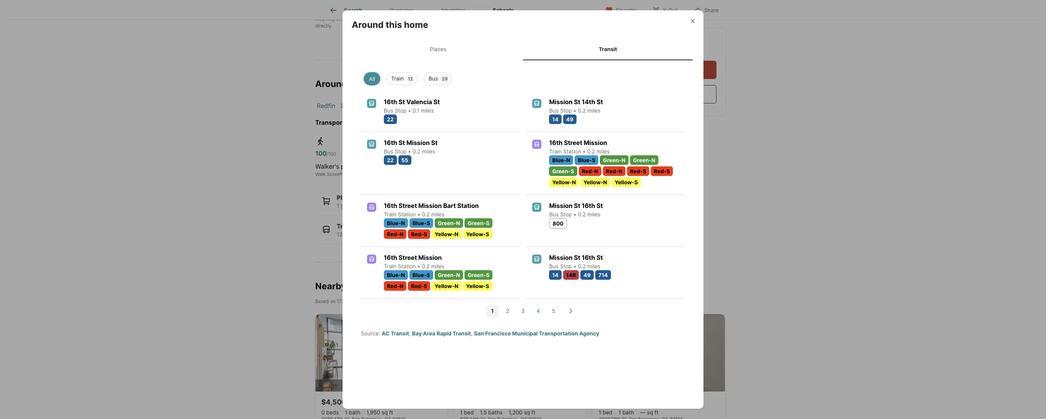 Task type: describe. For each thing, give the bounding box(es) containing it.
walk
[[315, 172, 326, 177]]

dolores
[[464, 102, 486, 110]]

bus image for 16th st valencia st
[[367, 99, 376, 108]]

sq for 1,200
[[524, 410, 530, 416]]

as
[[547, 9, 552, 15]]

to
[[440, 16, 445, 22]]

bus for mission st 14th st bus stop • 0.2 miles
[[549, 107, 559, 114]]

based
[[315, 299, 329, 305]]

0.2 inside mission st 14th st bus stop • 0.2 miles
[[578, 107, 586, 114]]

schools tab
[[479, 1, 527, 19]]

14th
[[582, 98, 595, 106]]

3 button
[[517, 305, 529, 318]]

be inside the school service boundaries are intended to be used as a reference only; they may change and are not
[[528, 9, 533, 15]]

14 for mission st 14th st
[[552, 116, 559, 123]]

bus for 16th st valencia st bus stop • 0.1 miles 22
[[384, 107, 393, 114]]

mission st 16th st bus stop • 0.2 miles
[[549, 254, 603, 270]]

1,950 sq ft
[[367, 410, 393, 416]]

san francisco municipal transportation agency link
[[474, 331, 599, 337]]

1 bed for 1.5 baths
[[460, 410, 474, 416]]

on
[[330, 299, 335, 305]]

san inside around this home dialog
[[474, 331, 484, 337]]

miles inside mission st 14th st bus stop • 0.2 miles
[[587, 107, 600, 114]]

places 1 grocery, 37 restaurants, 0 parks
[[337, 194, 422, 209]]

bath for 0 beds
[[349, 410, 360, 416]]

16th st valencia st bus stop • 0.1 miles 22
[[384, 98, 440, 123]]

this inside "around this home" element
[[386, 20, 402, 30]]

out
[[668, 7, 677, 13]]

1,200 sq ft
[[509, 410, 535, 416]]

transit tab
[[523, 40, 693, 59]]

share
[[704, 7, 719, 13]]

x-
[[663, 7, 668, 13]]

2 vertical spatial train image
[[367, 255, 376, 264]]

bus image for mission st 14th st
[[532, 99, 542, 108]]

stop for mission st 16th st bus stop • 0.2 miles
[[560, 263, 572, 270]]

1 vertical spatial train image
[[367, 203, 376, 212]]

714
[[598, 272, 608, 279]]

bed for 1 bath
[[603, 410, 612, 416]]

favorite
[[616, 7, 636, 13]]

california
[[347, 102, 375, 110]]

valencia
[[406, 98, 432, 106]]

guaranteed
[[380, 16, 405, 22]]

rider's
[[386, 163, 406, 171]]

ft for 1,200 sq ft
[[531, 410, 535, 416]]

guaranteed to be accurate. to verify school enrollment eligibility, contact the school district directly.
[[315, 16, 578, 29]]

1 vertical spatial francisco
[[385, 299, 406, 305]]

16th st mission st bus stop • 0.2 miles
[[384, 139, 438, 155]]

0 vertical spatial train image
[[532, 140, 542, 149]]

16th inside 16th st valencia st bus stop • 0.1 miles 22
[[384, 98, 397, 106]]

mission inside 16th st mission st bus stop • 0.2 miles
[[406, 139, 430, 147]]

x-out
[[663, 7, 677, 13]]

0 vertical spatial yellow-s
[[615, 179, 638, 186]]

2 22 from the top
[[387, 157, 394, 164]]

contact
[[615, 41, 647, 50]]

0 horizontal spatial transportation
[[315, 119, 360, 127]]

4 button
[[532, 305, 544, 318]]

1 button
[[486, 305, 499, 318]]

tab list containing search
[[315, 0, 533, 19]]

0 vertical spatial blue-n
[[552, 157, 570, 164]]

to inside the school service boundaries are intended to be used as a reference only; they may change and are not
[[522, 9, 527, 15]]

0.2 inside mission st 16th st bus stop • 0.2 miles 800
[[578, 211, 586, 218]]

bath for 1 bed
[[623, 410, 634, 416]]

favorite button
[[599, 2, 643, 17]]

16th street mission bart station train station • 0.2 miles
[[384, 202, 479, 218]]

12
[[408, 76, 413, 82]]

around this home element
[[352, 10, 437, 31]]

0 vertical spatial san
[[387, 102, 398, 110]]

• inside 16th st mission st bus stop • 0.2 miles
[[408, 148, 411, 155]]

$4,500
[[321, 399, 346, 407]]

1 inside button
[[491, 308, 494, 315]]

agency
[[579, 331, 599, 337]]

municipal
[[512, 331, 538, 337]]

rapid
[[437, 331, 451, 337]]

bus image for mission st 16th st bus stop • 0.2 miles 800
[[532, 203, 542, 212]]

ac transit link
[[382, 331, 409, 337]]

street for train "icon" to the top
[[564, 139, 582, 147]]

1 bed for 1 bath
[[599, 410, 612, 416]]

1,200
[[509, 410, 522, 416]]

29
[[442, 76, 448, 82]]

directly.
[[315, 23, 333, 29]]

information.
[[408, 9, 434, 15]]

14r
[[566, 272, 576, 279]]

mission st 14th st bus stop • 0.2 miles
[[549, 98, 603, 114]]

near
[[364, 299, 374, 305]]

used
[[535, 9, 545, 15]]

change
[[336, 16, 352, 22]]

around for around this home
[[352, 20, 384, 30]]

paradise for walker's paradise walk score ®
[[341, 163, 366, 171]]

1 bath for 0 beds
[[345, 410, 360, 416]]

mission dolores
[[440, 102, 486, 110]]

1 /100 from the left
[[327, 151, 336, 157]]

stop for 16th st valencia st bus stop • 0.1 miles 22
[[395, 107, 407, 114]]

based on 1731 15th st near san francisco
[[315, 299, 406, 305]]

0 vertical spatial green-s
[[552, 168, 574, 175]]

not inside the school service boundaries are intended to be used as a reference only; they may change and are not
[[371, 16, 378, 22]]

0 horizontal spatial not
[[342, 9, 349, 15]]

bay
[[412, 331, 422, 337]]

nearby
[[315, 281, 346, 292]]

miles inside 16th st valencia st bus stop • 0.1 miles 22
[[421, 107, 434, 114]]

5
[[552, 308, 555, 315]]

transit button
[[315, 216, 546, 244]]

the
[[539, 16, 546, 22]]

beds
[[326, 410, 339, 416]]

guarantee
[[375, 9, 397, 15]]

1 vertical spatial 15th
[[348, 299, 357, 305]]

score
[[327, 172, 339, 177]]

and
[[354, 16, 362, 22]]

list box inside around this home dialog
[[358, 70, 688, 85]]

0 vertical spatial francisco
[[400, 102, 428, 110]]

green-s for 16th street mission
[[468, 272, 490, 279]]

street for the bottom train "icon"
[[399, 254, 417, 262]]

a
[[553, 9, 555, 15]]

eligibility,
[[500, 16, 520, 22]]

1,950
[[367, 410, 380, 416]]

may
[[326, 16, 335, 22]]

0.2 inside mission st 16th st bus stop • 0.2 miles
[[578, 263, 586, 270]]

accurate.
[[418, 16, 439, 22]]

16th street mission train station • 0.2 miles for red-n
[[549, 139, 610, 155]]

0.1
[[413, 107, 419, 114]]

55
[[401, 157, 408, 164]]

search link
[[329, 6, 362, 15]]

1 100 from the left
[[315, 150, 327, 158]]

0 horizontal spatial 0
[[321, 410, 325, 416]]

around this home
[[352, 20, 428, 30]]

san francisco link
[[387, 102, 428, 110]]

redfin link
[[317, 102, 335, 110]]

photo of 3626 17th st, san francisco, ca 94114 image
[[593, 315, 725, 392]]

16th inside 16th street mission bart station train station • 0.2 miles
[[384, 202, 397, 210]]

1 school from the left
[[460, 16, 474, 22]]

service
[[451, 9, 467, 15]]

stop for mission st 16th st bus stop • 0.2 miles 800
[[560, 211, 572, 218]]

0 vertical spatial this
[[399, 9, 407, 15]]

mission inside 16th street mission bart station train station • 0.2 miles
[[418, 202, 442, 210]]

area
[[423, 331, 435, 337]]

mission inside mission st 16th st bus stop • 0.2 miles 800
[[549, 202, 573, 210]]

bed for 1.5 baths
[[464, 410, 474, 416]]

1 vertical spatial blue-n
[[387, 220, 405, 227]]

2 button
[[502, 305, 514, 318]]



Task type: vqa. For each thing, say whether or not it's contained in the screenshot.
South
no



Task type: locate. For each thing, give the bounding box(es) containing it.
16th street mission train station • 0.2 miles for red-s
[[384, 254, 444, 270]]

2 vertical spatial yellow-s
[[466, 283, 489, 290]]

1 vertical spatial street
[[399, 202, 417, 210]]

school
[[435, 9, 450, 15]]

1.5
[[480, 410, 487, 416]]

0 vertical spatial 16th street mission train station • 0.2 miles
[[549, 139, 610, 155]]

1 horizontal spatial bath
[[623, 410, 634, 416]]

1 horizontal spatial ,
[[471, 331, 473, 337]]

district
[[563, 16, 578, 22]]

16th inside mission st 16th st bus stop • 0.2 miles
[[582, 254, 595, 262]]

sq for 1,950
[[382, 410, 388, 416]]

/100 up walker's at the top left of page
[[327, 151, 336, 157]]

rentals
[[348, 281, 378, 292]]

enrollment
[[475, 16, 498, 22]]

francisco inside around this home dialog
[[485, 331, 511, 337]]

1 vertical spatial to
[[406, 16, 410, 22]]

1 , from the left
[[409, 331, 411, 337]]

0 horizontal spatial sq
[[382, 410, 388, 416]]

49 down mission st 14th st bus stop • 0.2 miles
[[566, 116, 573, 123]]

2 horizontal spatial ft
[[655, 410, 658, 416]]

1 horizontal spatial school
[[547, 16, 562, 22]]

redfin for redfin does not endorse or guarantee this information.
[[315, 9, 329, 15]]

school down service
[[460, 16, 474, 22]]

1 horizontal spatial ft
[[531, 410, 535, 416]]

tab list
[[315, 0, 533, 19], [352, 38, 694, 60]]

• inside mission st 14th st bus stop • 0.2 miles
[[573, 107, 576, 114]]

to down overview
[[406, 16, 410, 22]]

not up change
[[342, 9, 349, 15]]

source: ac transit , bay area rapid transit , san francisco municipal transportation agency
[[361, 331, 599, 337]]

transportation down the redfin link
[[315, 119, 360, 127]]

tab list inside around this home dialog
[[352, 38, 694, 60]]

reference
[[557, 9, 578, 15]]

0 vertical spatial transportation
[[315, 119, 360, 127]]

bed left 1.5
[[464, 410, 474, 416]]

to up contact
[[522, 9, 527, 15]]

0 vertical spatial bus image
[[367, 140, 376, 149]]

be inside the guaranteed to be accurate. to verify school enrollment eligibility, contact the school district directly.
[[412, 16, 417, 22]]

bus for 16th st mission st bus stop • 0.2 miles
[[384, 148, 393, 155]]

0 horizontal spatial are
[[363, 16, 370, 22]]

0 horizontal spatial 100
[[315, 150, 327, 158]]

bus for mission st 16th st bus stop • 0.2 miles
[[549, 263, 559, 270]]

not down redfin does not endorse or guarantee this information.
[[371, 16, 378, 22]]

places for places
[[430, 46, 446, 53]]

0 left "beds"
[[321, 410, 325, 416]]

15th up california
[[371, 79, 390, 90]]

overview tab
[[376, 1, 427, 19]]

, left bay
[[409, 331, 411, 337]]

mission inside mission st 14th st bus stop • 0.2 miles
[[549, 98, 573, 106]]

/100 up rider's
[[398, 151, 407, 157]]

1 bath for 1 bed
[[619, 410, 634, 416]]

0 horizontal spatial school
[[460, 16, 474, 22]]

street down mission st 14th st bus stop • 0.2 miles
[[564, 139, 582, 147]]

0 vertical spatial 14
[[552, 116, 559, 123]]

0 horizontal spatial paradise
[[341, 163, 366, 171]]

endorse
[[351, 9, 368, 15]]

around for around 1731 15th st
[[315, 79, 347, 90]]

®
[[339, 172, 342, 177]]

intended
[[502, 9, 521, 15]]

places down the guaranteed to be accurate. to verify school enrollment eligibility, contact the school district directly.
[[430, 46, 446, 53]]

bus
[[429, 75, 438, 82], [384, 107, 393, 114], [549, 107, 559, 114], [384, 148, 393, 155], [549, 211, 559, 218], [549, 263, 559, 270]]

1 vertical spatial tab list
[[352, 38, 694, 60]]

green-n for middle train "icon"
[[438, 220, 460, 227]]

1 bed left —
[[599, 410, 612, 416]]

100 up rider's
[[386, 150, 398, 158]]

1 horizontal spatial paradise
[[408, 163, 433, 171]]

transportation inside around this home dialog
[[539, 331, 578, 337]]

miles inside 16th street mission bart station train station • 0.2 miles
[[431, 211, 444, 218]]

transit inside tab
[[599, 46, 617, 53]]

francisco
[[400, 102, 428, 110], [385, 299, 406, 305], [485, 331, 511, 337]]

stop inside mission st 16th st bus stop • 0.2 miles
[[560, 263, 572, 270]]

sq right —
[[647, 410, 653, 416]]

boundaries
[[468, 9, 492, 15]]

100 /100 up walker's at the top left of page
[[315, 150, 336, 158]]

ac
[[382, 331, 389, 337]]

0 vertical spatial be
[[528, 9, 533, 15]]

3
[[521, 308, 525, 315]]

1 1 bed from the left
[[460, 410, 474, 416]]

0 left parks
[[403, 203, 406, 209]]

miles inside mission st 16th st bus stop • 0.2 miles 800
[[587, 211, 600, 218]]

14 left 14r at right bottom
[[552, 272, 559, 279]]

are down or
[[363, 16, 370, 22]]

be down information. at the left top of the page
[[412, 16, 417, 22]]

1 bath from the left
[[349, 410, 360, 416]]

0 vertical spatial places
[[430, 46, 446, 53]]

1 horizontal spatial bus image
[[532, 99, 542, 108]]

home
[[404, 20, 428, 30]]

2
[[506, 308, 509, 315]]

1 bed left 1.5
[[460, 410, 474, 416]]

red-
[[582, 168, 594, 175], [606, 168, 619, 175], [630, 168, 643, 175], [654, 168, 666, 175], [387, 231, 400, 238], [411, 231, 424, 238], [387, 283, 400, 290], [411, 283, 424, 290]]

are
[[494, 9, 501, 15], [363, 16, 370, 22]]

1 bath right "beds"
[[345, 410, 360, 416]]

1 vertical spatial 1731
[[337, 299, 346, 305]]

0 horizontal spatial be
[[412, 16, 417, 22]]

1 horizontal spatial sq
[[524, 410, 530, 416]]

1 22 from the top
[[387, 116, 394, 123]]

1 paradise from the left
[[341, 163, 366, 171]]

miles inside 16th st mission st bus stop • 0.2 miles
[[422, 148, 435, 155]]

1 vertical spatial be
[[412, 16, 417, 22]]

san left 0.1
[[387, 102, 398, 110]]

sq right 1,200
[[524, 410, 530, 416]]

tab list down contact
[[352, 38, 694, 60]]

0 horizontal spatial /100
[[327, 151, 336, 157]]

• inside mission st 16th st bus stop • 0.2 miles
[[573, 263, 576, 270]]

bath left '1,950'
[[349, 410, 360, 416]]

2 vertical spatial blue-n
[[387, 272, 405, 279]]

photo of 638 14th st, san francisco, ca 94114 image
[[454, 315, 586, 392]]

1 horizontal spatial /100
[[398, 151, 407, 157]]

• inside 16th st valencia st bus stop • 0.1 miles 22
[[408, 107, 411, 114]]

mission
[[549, 98, 573, 106], [440, 102, 462, 110], [406, 139, 430, 147], [584, 139, 607, 147], [418, 202, 442, 210], [549, 202, 573, 210], [418, 254, 442, 262], [549, 254, 573, 262]]

1 horizontal spatial are
[[494, 9, 501, 15]]

san right near
[[375, 299, 383, 305]]

1 horizontal spatial san
[[387, 102, 398, 110]]

paradise down 16th st mission st bus stop • 0.2 miles at left
[[408, 163, 433, 171]]

places up grocery,
[[337, 194, 357, 202]]

0 horizontal spatial 1 bed
[[460, 410, 474, 416]]

to inside the guaranteed to be accurate. to verify school enrollment eligibility, contact the school district directly.
[[406, 16, 410, 22]]

0 horizontal spatial 16th street mission train station • 0.2 miles
[[384, 254, 444, 270]]

5 button
[[548, 305, 560, 318]]

2 100 /100 from the left
[[386, 150, 407, 158]]

bath left —
[[623, 410, 634, 416]]

redfin for redfin
[[317, 102, 335, 110]]

ft right '1,950'
[[389, 410, 393, 416]]

1 horizontal spatial 0
[[403, 203, 406, 209]]

paradise inside walker's paradise walk score ®
[[341, 163, 366, 171]]

100 /100
[[315, 150, 336, 158], [386, 150, 407, 158]]

around up the redfin link
[[315, 79, 347, 90]]

1 inside the places 1 grocery, 37 restaurants, 0 parks
[[337, 203, 339, 209]]

1 bath left —
[[619, 410, 634, 416]]

sq for —
[[647, 410, 653, 416]]

contact
[[521, 16, 538, 22]]

blue-s
[[578, 157, 595, 164], [413, 220, 430, 227], [413, 272, 430, 279]]

2 1 bath from the left
[[619, 410, 634, 416]]

100
[[315, 150, 327, 158], [386, 150, 398, 158]]

bus inside mission st 16th st bus stop • 0.2 miles
[[549, 263, 559, 270]]

1 vertical spatial bus image
[[532, 203, 542, 212]]

0 horizontal spatial 1 bath
[[345, 410, 360, 416]]

/100
[[327, 151, 336, 157], [398, 151, 407, 157]]

2 horizontal spatial sq
[[647, 410, 653, 416]]

bus image for mission st 16th st bus stop • 0.2 miles
[[532, 255, 542, 264]]

this up guaranteed
[[399, 9, 407, 15]]

1 vertical spatial 16th street mission train station • 0.2 miles
[[384, 254, 444, 270]]

16th
[[384, 98, 397, 106], [384, 139, 397, 147], [549, 139, 563, 147], [384, 202, 397, 210], [582, 202, 595, 210], [384, 254, 397, 262], [582, 254, 595, 262]]

1 horizontal spatial 16th street mission train station • 0.2 miles
[[549, 139, 610, 155]]

transportation
[[315, 119, 360, 127], [539, 331, 578, 337]]

bath
[[349, 410, 360, 416], [623, 410, 634, 416]]

2 vertical spatial francisco
[[485, 331, 511, 337]]

0
[[403, 203, 406, 209], [321, 410, 325, 416]]

yellow-n
[[552, 179, 576, 186], [584, 179, 607, 186], [435, 231, 458, 238], [435, 283, 458, 290]]

15th
[[371, 79, 390, 90], [348, 299, 357, 305]]

0 vertical spatial not
[[342, 9, 349, 15]]

1 vertical spatial places
[[337, 194, 357, 202]]

2 school from the left
[[547, 16, 562, 22]]

2 vertical spatial street
[[399, 254, 417, 262]]

grocery,
[[341, 203, 362, 209]]

0 horizontal spatial ,
[[409, 331, 411, 337]]

street
[[564, 139, 582, 147], [399, 202, 417, 210], [399, 254, 417, 262]]

bus inside mission st 16th st bus stop • 0.2 miles 800
[[549, 211, 559, 218]]

green-n for the bottom train "icon"
[[438, 272, 460, 279]]

0 vertical spatial redfin
[[315, 9, 329, 15]]

bus image
[[367, 140, 376, 149], [532, 203, 542, 212], [532, 255, 542, 264]]

1.5 baths
[[480, 410, 503, 416]]

• inside mission st 16th st bus stop • 0.2 miles 800
[[573, 211, 576, 218]]

1 horizontal spatial 49
[[584, 272, 591, 279]]

stop inside mission st 16th st bus stop • 0.2 miles 800
[[560, 211, 572, 218]]

around
[[352, 20, 384, 30], [315, 79, 347, 90]]

bus inside mission st 14th st bus stop • 0.2 miles
[[549, 107, 559, 114]]

be up contact
[[528, 9, 533, 15]]

1 horizontal spatial places
[[430, 46, 446, 53]]

22
[[387, 116, 394, 123], [387, 157, 394, 164]]

1 bus image from the left
[[367, 99, 376, 108]]

miles inside mission st 16th st bus stop • 0.2 miles
[[587, 263, 600, 270]]

1 vertical spatial san
[[375, 299, 383, 305]]

street inside 16th street mission bart station train station • 0.2 miles
[[399, 202, 417, 210]]

bus image for 16th st mission st bus stop • 0.2 miles
[[367, 140, 376, 149]]

photo of 3388 17th st, san francisco, ca 94110 image
[[315, 315, 448, 392]]

1 vertical spatial blue-s
[[413, 220, 430, 227]]

1 vertical spatial green-s
[[468, 220, 490, 227]]

stop for 16th st mission st bus stop • 0.2 miles
[[395, 148, 407, 155]]

tab list containing places
[[352, 38, 694, 60]]

0.2
[[578, 107, 586, 114], [413, 148, 421, 155], [587, 148, 595, 155], [422, 211, 430, 218], [578, 211, 586, 218], [422, 263, 430, 270], [578, 263, 586, 270]]

—
[[640, 410, 646, 416]]

3 ft from the left
[[655, 410, 658, 416]]

schools
[[493, 7, 514, 13]]

0 vertical spatial blue-s
[[578, 157, 595, 164]]

street up transit button
[[399, 202, 417, 210]]

0 horizontal spatial ft
[[389, 410, 393, 416]]

bus image
[[367, 99, 376, 108], [532, 99, 542, 108]]

ft right —
[[655, 410, 658, 416]]

2 14 from the top
[[552, 272, 559, 279]]

source:
[[361, 331, 380, 337]]

4
[[537, 308, 540, 315]]

1
[[337, 203, 339, 209], [491, 308, 494, 315], [345, 410, 347, 416], [460, 410, 462, 416], [599, 410, 601, 416], [619, 410, 621, 416]]

redfin left california link in the top left of the page
[[317, 102, 335, 110]]

1 vertical spatial transportation
[[539, 331, 578, 337]]

street for middle train "icon"
[[399, 202, 417, 210]]

redfin up they at the top
[[315, 9, 329, 15]]

1731 right on
[[337, 299, 346, 305]]

14 down mission st 14th st bus stop • 0.2 miles
[[552, 116, 559, 123]]

2 vertical spatial bus image
[[532, 255, 542, 264]]

0 vertical spatial 15th
[[371, 79, 390, 90]]

bed left —
[[603, 410, 612, 416]]

2 bed from the left
[[603, 410, 612, 416]]

2 , from the left
[[471, 331, 473, 337]]

stop for mission st 14th st bus stop • 0.2 miles
[[560, 107, 572, 114]]

1731 left all
[[349, 79, 369, 90]]

0 inside the places 1 grocery, 37 restaurants, 0 parks
[[403, 203, 406, 209]]

2 horizontal spatial san
[[474, 331, 484, 337]]

tab list up home on the top
[[315, 0, 533, 19]]

100 /100 up rider's
[[386, 150, 407, 158]]

rider's paradise
[[386, 163, 433, 171]]

0.2 inside 16th st mission st bus stop • 0.2 miles
[[413, 148, 421, 155]]

bus inside 16th st valencia st bus stop • 0.1 miles 22
[[384, 107, 393, 114]]

all
[[369, 76, 375, 82]]

green-n for train "icon" to the top
[[603, 157, 625, 164]]

share button
[[687, 2, 725, 17]]

0 horizontal spatial places
[[337, 194, 357, 202]]

1 horizontal spatial 100 /100
[[386, 150, 407, 158]]

3 sq from the left
[[647, 410, 653, 416]]

0.2 inside 16th street mission bart station train station • 0.2 miles
[[422, 211, 430, 218]]

1 ft from the left
[[389, 410, 393, 416]]

1 vertical spatial this
[[386, 20, 402, 30]]

places
[[430, 46, 446, 53], [337, 194, 357, 202]]

san francisco
[[387, 102, 428, 110]]

redfin
[[315, 9, 329, 15], [317, 102, 335, 110]]

around 1731 15th st
[[315, 79, 401, 90]]

1 horizontal spatial 1 bed
[[599, 410, 612, 416]]

1 horizontal spatial 1731
[[349, 79, 369, 90]]

street down transit button
[[399, 254, 417, 262]]

places tab
[[353, 40, 523, 59]]

37
[[363, 203, 370, 209]]

n
[[566, 157, 570, 164], [621, 157, 625, 164], [651, 157, 655, 164], [594, 168, 598, 175], [619, 168, 622, 175], [572, 179, 576, 186], [603, 179, 607, 186], [401, 220, 405, 227], [456, 220, 460, 227], [399, 231, 403, 238], [454, 231, 458, 238], [401, 272, 405, 279], [456, 272, 460, 279], [399, 283, 403, 290], [454, 283, 458, 290]]

places for places 1 grocery, 37 restaurants, 0 parks
[[337, 194, 357, 202]]

2 vertical spatial blue-s
[[413, 272, 430, 279]]

transportation down 5 button
[[539, 331, 578, 337]]

green-s
[[552, 168, 574, 175], [468, 220, 490, 227], [468, 272, 490, 279]]

1 horizontal spatial bed
[[603, 410, 612, 416]]

1 vertical spatial around
[[315, 79, 347, 90]]

1 horizontal spatial not
[[371, 16, 378, 22]]

paradise up ®
[[341, 163, 366, 171]]

0 horizontal spatial san
[[375, 299, 383, 305]]

2 1 bed from the left
[[599, 410, 612, 416]]

0 horizontal spatial bed
[[464, 410, 474, 416]]

2 vertical spatial san
[[474, 331, 484, 337]]

train image
[[532, 140, 542, 149], [367, 203, 376, 212], [367, 255, 376, 264]]

bus inside 16th st mission st bus stop • 0.2 miles
[[384, 148, 393, 155]]

1 sq from the left
[[382, 410, 388, 416]]

2 100 from the left
[[386, 150, 398, 158]]

49 left 714
[[584, 272, 591, 279]]

1 bath
[[345, 410, 360, 416], [619, 410, 634, 416]]

1 horizontal spatial 100
[[386, 150, 398, 158]]

to
[[522, 9, 527, 15], [406, 16, 410, 22]]

are up enrollment
[[494, 9, 501, 15]]

1 horizontal spatial 1 bath
[[619, 410, 634, 416]]

places inside the places 1 grocery, 37 restaurants, 0 parks
[[337, 194, 357, 202]]

0 vertical spatial are
[[494, 9, 501, 15]]

amenities tab
[[427, 1, 479, 19]]

paradise for rider's paradise
[[408, 163, 433, 171]]

100 up walker's at the top left of page
[[315, 150, 327, 158]]

2 paradise from the left
[[408, 163, 433, 171]]

stop inside 16th st mission st bus stop • 0.2 miles
[[395, 148, 407, 155]]

16th inside 16th st mission st bus stop • 0.2 miles
[[384, 139, 397, 147]]

bus for mission st 16th st bus stop • 0.2 miles 800
[[549, 211, 559, 218]]

1 horizontal spatial to
[[522, 9, 527, 15]]

s
[[592, 157, 595, 164], [571, 168, 574, 175], [643, 168, 646, 175], [666, 168, 670, 175], [634, 179, 638, 186], [427, 220, 430, 227], [486, 220, 490, 227], [424, 231, 427, 238], [486, 231, 489, 238], [427, 272, 430, 279], [486, 272, 490, 279], [424, 283, 427, 290], [486, 283, 489, 290]]

ft right 1,200
[[531, 410, 535, 416]]

22 left 55
[[387, 157, 394, 164]]

this down guarantee
[[386, 20, 402, 30]]

amenities
[[441, 7, 466, 13]]

1 14 from the top
[[552, 116, 559, 123]]

0 vertical spatial to
[[522, 9, 527, 15]]

15th down nearby rentals
[[348, 299, 357, 305]]

bay area rapid transit link
[[412, 331, 471, 337]]

800
[[553, 221, 564, 227]]

transit inside button
[[337, 223, 358, 230]]

around this home dialog
[[343, 10, 704, 409]]

bart
[[443, 202, 456, 210]]

yellow-s for 16th street mission bart station
[[466, 231, 489, 238]]

only;
[[579, 9, 589, 15]]

2 /100 from the left
[[398, 151, 407, 157]]

yellow-s
[[615, 179, 638, 186], [466, 231, 489, 238], [466, 283, 489, 290]]

16th street mission train station • 0.2 miles
[[549, 139, 610, 155], [384, 254, 444, 270]]

0 horizontal spatial bus image
[[367, 99, 376, 108]]

x-out button
[[646, 2, 684, 17]]

0 horizontal spatial around
[[315, 79, 347, 90]]

2 bath from the left
[[623, 410, 634, 416]]

1 horizontal spatial transportation
[[539, 331, 578, 337]]

they
[[315, 16, 325, 22]]

0 vertical spatial around
[[352, 20, 384, 30]]

0 horizontal spatial 1731
[[337, 299, 346, 305]]

san right rapid
[[474, 331, 484, 337]]

ft for 1,950 sq ft
[[389, 410, 393, 416]]

2 ft from the left
[[531, 410, 535, 416]]

around down or
[[352, 20, 384, 30]]

0 horizontal spatial to
[[406, 16, 410, 22]]

places inside tab
[[430, 46, 446, 53]]

1 vertical spatial are
[[363, 16, 370, 22]]

sq right '1,950'
[[382, 410, 388, 416]]

22 inside 16th st valencia st bus stop • 0.1 miles 22
[[387, 116, 394, 123]]

list box containing train
[[358, 70, 688, 85]]

1 1 bath from the left
[[345, 410, 360, 416]]

miles
[[421, 107, 434, 114], [587, 107, 600, 114], [422, 148, 435, 155], [597, 148, 610, 155], [431, 211, 444, 218], [587, 211, 600, 218], [431, 263, 444, 270], [587, 263, 600, 270]]

0 vertical spatial 49
[[566, 116, 573, 123]]

2 bus image from the left
[[532, 99, 542, 108]]

list box
[[358, 70, 688, 85]]

bus 29
[[429, 75, 448, 82]]

22 down san francisco link
[[387, 116, 394, 123]]

0 horizontal spatial 15th
[[348, 299, 357, 305]]

stop inside mission st 14th st bus stop • 0.2 miles
[[560, 107, 572, 114]]

walker's
[[315, 163, 339, 171]]

green-s for 16th street mission bart station
[[468, 220, 490, 227]]

1 100 /100 from the left
[[315, 150, 336, 158]]

0 beds
[[321, 410, 339, 416]]

school down a
[[547, 16, 562, 22]]

ft for — sq ft
[[655, 410, 658, 416]]

• inside 16th street mission bart station train station • 0.2 miles
[[417, 211, 420, 218]]

around inside dialog
[[352, 20, 384, 30]]

redfin does not endorse or guarantee this information.
[[315, 9, 434, 15]]

, right rapid
[[471, 331, 473, 337]]

14 for mission st 16th st
[[552, 272, 559, 279]]

2 sq from the left
[[524, 410, 530, 416]]

16th inside mission st 16th st bus stop • 0.2 miles 800
[[582, 202, 595, 210]]

transit
[[599, 46, 617, 53], [337, 223, 358, 230], [391, 331, 409, 337], [453, 331, 471, 337]]

1 bed from the left
[[464, 410, 474, 416]]

mission inside mission st 16th st bus stop • 0.2 miles
[[549, 254, 573, 262]]

1 horizontal spatial around
[[352, 20, 384, 30]]

1 vertical spatial 14
[[552, 272, 559, 279]]

train inside 16th street mission bart station train station • 0.2 miles
[[384, 211, 396, 218]]

baths
[[488, 410, 503, 416]]

1 horizontal spatial 15th
[[371, 79, 390, 90]]

mission st 16th st bus stop • 0.2 miles 800
[[549, 202, 603, 227]]

verify
[[446, 16, 459, 22]]

yellow-s for 16th street mission
[[466, 283, 489, 290]]

parks
[[408, 203, 422, 209]]

stop inside 16th st valencia st bus stop • 0.1 miles 22
[[395, 107, 407, 114]]

1 vertical spatial 0
[[321, 410, 325, 416]]

blue-n
[[552, 157, 570, 164], [387, 220, 405, 227], [387, 272, 405, 279]]

0 vertical spatial 0
[[403, 203, 406, 209]]



